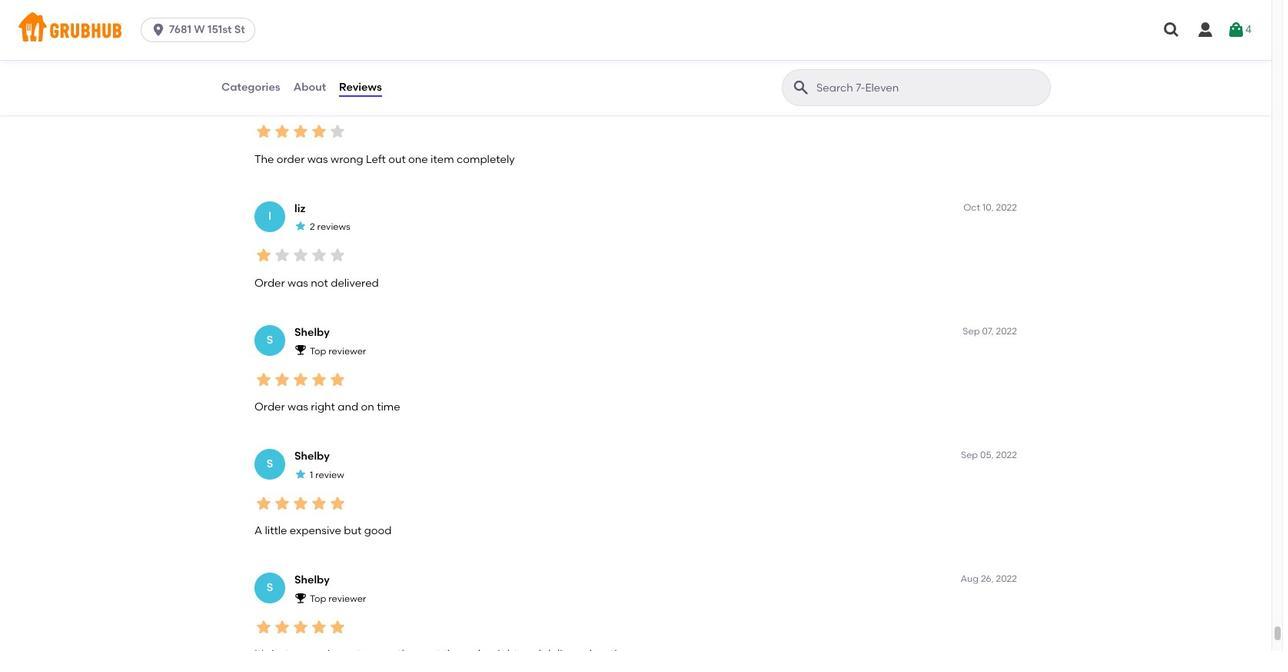 Task type: locate. For each thing, give the bounding box(es) containing it.
!
[[362, 29, 365, 42]]

3 2022 from the top
[[996, 450, 1017, 461]]

3 trophy icon image from the top
[[295, 592, 307, 604]]

trophy icon image up order was right and on time
[[295, 344, 307, 356]]

1 vertical spatial top reviewer
[[310, 346, 366, 357]]

was for delivered
[[288, 277, 308, 290]]

sep left 07,
[[963, 326, 980, 337]]

1 s from the top
[[267, 86, 273, 99]]

1 vertical spatial right
[[311, 401, 335, 414]]

7681 w 151st st button
[[141, 18, 261, 42]]

was for !
[[312, 29, 333, 42]]

svg image inside 7681 w 151st st button
[[151, 22, 166, 38]]

2 horizontal spatial svg image
[[1227, 21, 1246, 39]]

10,
[[983, 202, 994, 213]]

sep
[[963, 326, 980, 337], [961, 450, 978, 461]]

0 horizontal spatial svg image
[[151, 22, 166, 38]]

2 vertical spatial top
[[310, 594, 326, 604]]

svg image inside 4 button
[[1227, 21, 1246, 39]]

1 vertical spatial reviewer
[[328, 346, 366, 357]]

3 s from the top
[[267, 458, 273, 471]]

trophy icon image down expensive
[[295, 592, 307, 604]]

1 2022 from the top
[[996, 202, 1017, 213]]

reviewer down reviews
[[328, 98, 366, 109]]

7681 w 151st st
[[169, 23, 245, 36]]

shelby for sep 07, 2022
[[295, 326, 330, 339]]

4 shelby from the top
[[295, 574, 330, 587]]

time
[[377, 401, 400, 414]]

3 shelby from the top
[[295, 450, 330, 463]]

top reviewer up and
[[310, 346, 366, 357]]

0 vertical spatial reviewer
[[328, 98, 366, 109]]

0 vertical spatial right
[[335, 29, 359, 42]]

2 vertical spatial top reviewer
[[310, 594, 366, 604]]

2 vertical spatial trophy icon image
[[295, 592, 307, 604]]

s down little
[[267, 582, 273, 595]]

2 reviewer from the top
[[328, 346, 366, 357]]

order for order was right and on time
[[255, 401, 285, 414]]

2022 right 07,
[[996, 326, 1017, 337]]

2 trophy icon image from the top
[[295, 344, 307, 356]]

4 s from the top
[[267, 582, 273, 595]]

2 s from the top
[[267, 334, 273, 347]]

1 vertical spatial trophy icon image
[[295, 344, 307, 356]]

2 2022 from the top
[[996, 326, 1017, 337]]

shelby up 1
[[295, 450, 330, 463]]

the
[[255, 153, 274, 166]]

on
[[361, 401, 374, 414]]

2022 right 26,
[[996, 574, 1017, 585]]

was
[[312, 29, 333, 42], [307, 153, 328, 166], [288, 277, 308, 290], [288, 401, 308, 414]]

top down expensive
[[310, 594, 326, 604]]

1 top from the top
[[310, 98, 326, 109]]

trophy icon image down about
[[295, 96, 307, 108]]

svg image
[[1163, 21, 1181, 39], [1227, 21, 1246, 39], [151, 22, 166, 38]]

a little expensive but good
[[255, 525, 392, 538]]

right for and
[[311, 401, 335, 414]]

top for was
[[310, 98, 326, 109]]

1 review
[[310, 470, 344, 480]]

svg image left 7681
[[151, 22, 166, 38]]

l
[[268, 210, 271, 223]]

2022
[[996, 202, 1017, 213], [996, 326, 1017, 337], [996, 450, 1017, 461], [996, 574, 1017, 585]]

left
[[366, 153, 386, 166]]

top
[[310, 98, 326, 109], [310, 346, 326, 357], [310, 594, 326, 604]]

shelby down expensive
[[295, 574, 330, 587]]

shelby for sep 05, 2022
[[295, 450, 330, 463]]

7681
[[169, 23, 191, 36]]

2 reviews
[[310, 222, 350, 233]]

1 top reviewer from the top
[[310, 98, 366, 109]]

0 vertical spatial top
[[310, 98, 326, 109]]

shelby
[[295, 78, 330, 91], [295, 326, 330, 339], [295, 450, 330, 463], [295, 574, 330, 587]]

delivered
[[331, 277, 379, 290]]

Search 7-Eleven search field
[[815, 81, 1046, 95]]

out
[[389, 153, 406, 166]]

top reviewer
[[310, 98, 366, 109], [310, 346, 366, 357], [310, 594, 366, 604]]

reviewer up and
[[328, 346, 366, 357]]

1 trophy icon image from the top
[[295, 96, 307, 108]]

05,
[[981, 450, 994, 461]]

0 vertical spatial trophy icon image
[[295, 96, 307, 108]]

completely
[[457, 153, 515, 166]]

reviewer
[[328, 98, 366, 109], [328, 346, 366, 357], [328, 594, 366, 604]]

was left and
[[288, 401, 308, 414]]

the order was wrong left out one item completely
[[255, 153, 515, 166]]

s for a
[[267, 458, 273, 471]]

2022 for order was right and on time
[[996, 326, 1017, 337]]

4 2022 from the top
[[996, 574, 1017, 585]]

sep left 05,
[[961, 450, 978, 461]]

1 vertical spatial top
[[310, 346, 326, 357]]

everything was right !
[[255, 29, 365, 42]]

3 reviewer from the top
[[328, 594, 366, 604]]

trophy icon image
[[295, 96, 307, 108], [295, 344, 307, 356], [295, 592, 307, 604]]

s left about button
[[267, 86, 273, 99]]

1
[[310, 470, 313, 480]]

svg image left svg image
[[1163, 21, 1181, 39]]

top reviewer down reviews
[[310, 98, 366, 109]]

top up order was right and on time
[[310, 346, 326, 357]]

4
[[1246, 23, 1252, 36]]

2022 for a little expensive but good
[[996, 450, 1017, 461]]

was right everything
[[312, 29, 333, 42]]

categories button
[[221, 60, 281, 115]]

s down "order was not delivered"
[[267, 334, 273, 347]]

trophy icon image for was
[[295, 344, 307, 356]]

right
[[335, 29, 359, 42], [311, 401, 335, 414]]

svg image
[[1197, 21, 1215, 39]]

order
[[255, 277, 285, 290], [255, 401, 285, 414]]

s
[[267, 86, 273, 99], [267, 334, 273, 347], [267, 458, 273, 471], [267, 582, 273, 595]]

2 order from the top
[[255, 401, 285, 414]]

2022 right 05,
[[996, 450, 1017, 461]]

1 reviewer from the top
[[328, 98, 366, 109]]

trophy icon image for order
[[295, 96, 307, 108]]

shelby for aug 26, 2022
[[295, 574, 330, 587]]

star icon image
[[255, 122, 273, 141], [273, 122, 291, 141], [291, 122, 310, 141], [310, 122, 328, 141], [328, 122, 347, 141], [295, 220, 307, 232], [255, 246, 273, 265], [273, 246, 291, 265], [291, 246, 310, 265], [310, 246, 328, 265], [328, 246, 347, 265], [255, 370, 273, 389], [273, 370, 291, 389], [291, 370, 310, 389], [310, 370, 328, 389], [328, 370, 347, 389], [295, 468, 307, 480], [255, 494, 273, 513], [273, 494, 291, 513], [291, 494, 310, 513], [310, 494, 328, 513], [328, 494, 347, 513], [255, 618, 273, 637], [273, 618, 291, 637], [291, 618, 310, 637], [310, 618, 328, 637], [328, 618, 347, 637]]

2022 for order was not delivered
[[996, 202, 1017, 213]]

shelby down "order was not delivered"
[[295, 326, 330, 339]]

1 shelby from the top
[[295, 78, 330, 91]]

1 vertical spatial order
[[255, 401, 285, 414]]

reviewer down but
[[328, 594, 366, 604]]

2 top reviewer from the top
[[310, 346, 366, 357]]

2 shelby from the top
[[295, 326, 330, 339]]

0 vertical spatial top reviewer
[[310, 98, 366, 109]]

not
[[311, 277, 328, 290]]

1 order from the top
[[255, 277, 285, 290]]

1 vertical spatial sep
[[961, 450, 978, 461]]

1 horizontal spatial svg image
[[1163, 21, 1181, 39]]

reviews
[[339, 81, 382, 94]]

was left not
[[288, 277, 308, 290]]

0 vertical spatial sep
[[963, 326, 980, 337]]

sep for order was right and on time
[[963, 326, 980, 337]]

2
[[310, 222, 315, 233]]

shelby left reviews
[[295, 78, 330, 91]]

sep 05, 2022
[[961, 450, 1017, 461]]

s left 1
[[267, 458, 273, 471]]

right left !
[[335, 29, 359, 42]]

2 top from the top
[[310, 346, 326, 357]]

everything
[[255, 29, 309, 42]]

top down about
[[310, 98, 326, 109]]

svg image for 7681 w 151st st
[[151, 22, 166, 38]]

good
[[364, 525, 392, 538]]

svg image right svg image
[[1227, 21, 1246, 39]]

order was not delivered
[[255, 277, 379, 290]]

0 vertical spatial order
[[255, 277, 285, 290]]

2 vertical spatial reviewer
[[328, 594, 366, 604]]

2022 right 10,
[[996, 202, 1017, 213]]

about button
[[293, 60, 327, 115]]

top reviewer down but
[[310, 594, 366, 604]]

4 button
[[1227, 16, 1252, 44]]

right left and
[[311, 401, 335, 414]]



Task type: vqa. For each thing, say whether or not it's contained in the screenshot.
Everything was right !
yes



Task type: describe. For each thing, give the bounding box(es) containing it.
right for !
[[335, 29, 359, 42]]

st
[[234, 23, 245, 36]]

sep for a little expensive but good
[[961, 450, 978, 461]]

3 top from the top
[[310, 594, 326, 604]]

reviewer for and
[[328, 346, 366, 357]]

oct 10, 2022
[[964, 202, 1017, 213]]

w
[[194, 23, 205, 36]]

one
[[408, 153, 428, 166]]

sep 07, 2022
[[963, 326, 1017, 337]]

151st
[[208, 23, 232, 36]]

reviews button
[[338, 60, 383, 115]]

and
[[338, 401, 358, 414]]

s for the
[[267, 86, 273, 99]]

top reviewer for and
[[310, 346, 366, 357]]

s for order
[[267, 334, 273, 347]]

but
[[344, 525, 362, 538]]

wrong
[[331, 153, 363, 166]]

was right order
[[307, 153, 328, 166]]

aug 26, 2022
[[961, 574, 1017, 585]]

26,
[[981, 574, 994, 585]]

order was right and on time
[[255, 401, 400, 414]]

reviewer for wrong
[[328, 98, 366, 109]]

aug
[[961, 574, 979, 585]]

top for right
[[310, 346, 326, 357]]

expensive
[[290, 525, 341, 538]]

order for order was not delivered
[[255, 277, 285, 290]]

top reviewer for wrong
[[310, 98, 366, 109]]

about
[[293, 81, 326, 94]]

reviews
[[317, 222, 350, 233]]

review
[[315, 470, 344, 480]]

3 top reviewer from the top
[[310, 594, 366, 604]]

oct
[[964, 202, 980, 213]]

liz
[[295, 202, 306, 215]]

magnifying glass icon image
[[792, 78, 810, 97]]

was for and
[[288, 401, 308, 414]]

item
[[431, 153, 454, 166]]

a
[[255, 525, 262, 538]]

little
[[265, 525, 287, 538]]

main navigation navigation
[[0, 0, 1272, 60]]

categories
[[221, 81, 280, 94]]

07,
[[982, 326, 994, 337]]

order
[[277, 153, 305, 166]]

svg image for 4
[[1227, 21, 1246, 39]]



